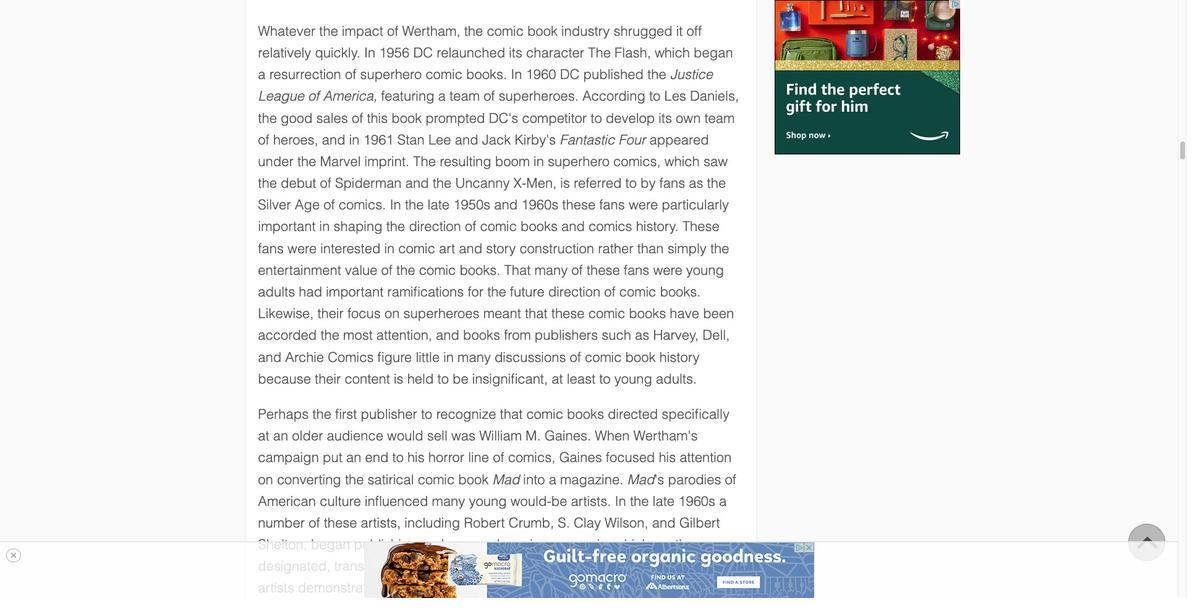 Task type: locate. For each thing, give the bounding box(es) containing it.
books inside "perhaps the first publisher to recognize that comic books directed specifically at an older audience would sell was william m. gaines. when wertham's campaign put an end to his horror line of comics, gaines focused his attention on converting the satirical comic book"
[[567, 407, 604, 422]]

late inside 's parodies of american culture influenced many young would-be artists. in the late 1960s a number of these artists, including robert crumb, s. clay wilson, and gilbert shelton, began publishing underground comics, or comix, which, as the x designated, transgressed every notion of social normality. nonetheless, the artists demonstrated a close familiarity with the graphic and narr
[[653, 494, 675, 509]]

1 vertical spatial at
[[258, 429, 269, 444]]

direction
[[409, 219, 461, 235], [548, 285, 601, 300]]

line
[[468, 450, 489, 466]]

0 vertical spatial dc
[[413, 45, 433, 61]]

0 vertical spatial on
[[385, 306, 400, 322]]

began up designated,
[[311, 538, 350, 553]]

1 horizontal spatial as
[[657, 538, 672, 553]]

comic down art
[[419, 263, 456, 278]]

in inside featuring a team of superheroes. according to les daniels, the good sales of this book prompted dc's competitor to develop its own team of heroes, and in 1961 stan lee and jack kirby's
[[349, 132, 360, 148]]

is
[[560, 176, 570, 191], [394, 372, 404, 387]]

justice
[[670, 67, 713, 82]]

fans up entertainment
[[258, 241, 284, 256]]

team down daniels, at the top of page
[[705, 110, 735, 126]]

1 vertical spatial 1960s
[[679, 494, 716, 509]]

the down stan at the top of the page
[[413, 154, 436, 169]]

a inside featuring a team of superheroes. according to les daniels, the good sales of this book prompted dc's competitor to develop its own team of heroes, and in 1961 stan lee and jack kirby's
[[438, 89, 446, 104]]

of right line
[[493, 450, 504, 466]]

1 horizontal spatial team
[[705, 110, 735, 126]]

book down line
[[459, 472, 489, 488]]

0 horizontal spatial an
[[273, 429, 288, 444]]

the up quickly.
[[319, 23, 338, 39]]

0 horizontal spatial its
[[509, 45, 523, 61]]

the inside featuring a team of superheroes. according to les daniels, the good sales of this book prompted dc's competitor to develop its own team of heroes, and in 1961 stan lee and jack kirby's
[[258, 110, 277, 126]]

2 horizontal spatial young
[[686, 263, 724, 278]]

books. up have
[[660, 285, 701, 300]]

its inside whatever the impact of wertham, the comic book industry shrugged it off relatively quickly. in 1956 dc relaunched its character the flash, which began a resurrection of superhero comic books. in 1960 dc published the
[[509, 45, 523, 61]]

important down value
[[326, 285, 384, 300]]

0 horizontal spatial is
[[394, 372, 404, 387]]

mad left into
[[493, 472, 520, 488]]

young up directed on the bottom right of page
[[615, 372, 652, 387]]

dell,
[[703, 328, 730, 343]]

1 vertical spatial superhero
[[548, 154, 610, 169]]

0 vertical spatial direction
[[409, 219, 461, 235]]

0 vertical spatial began
[[694, 45, 733, 61]]

1 horizontal spatial superhero
[[548, 154, 610, 169]]

at down perhaps
[[258, 429, 269, 444]]

value
[[345, 263, 378, 278]]

1 horizontal spatial late
[[653, 494, 675, 509]]

1 vertical spatial important
[[326, 285, 384, 300]]

0 horizontal spatial be
[[453, 372, 469, 387]]

comics, inside "perhaps the first publisher to recognize that comic books directed specifically at an older audience would sell was william m. gaines. when wertham's campaign put an end to his horror line of comics, gaines focused his attention on converting the satirical comic book"
[[508, 450, 556, 466]]

competitor
[[522, 110, 587, 126]]

fans
[[660, 176, 685, 191], [599, 197, 625, 213], [258, 241, 284, 256], [624, 263, 650, 278]]

on up attention,
[[385, 306, 400, 322]]

as up nonetheless,
[[657, 538, 672, 553]]

books. up for
[[460, 263, 501, 278]]

transgressed
[[334, 559, 414, 575]]

its left own
[[659, 110, 672, 126]]

comic down such at the right bottom of page
[[585, 350, 622, 365]]

wilson,
[[605, 516, 649, 531]]

1 vertical spatial dc
[[560, 67, 580, 82]]

of down 1950s
[[465, 219, 476, 235]]

that
[[504, 263, 531, 278]]

began down off
[[694, 45, 733, 61]]

m.
[[526, 429, 541, 444]]

1 vertical spatial is
[[394, 372, 404, 387]]

put
[[323, 450, 343, 466]]

comics, up social
[[504, 538, 551, 553]]

0 horizontal spatial at
[[258, 429, 269, 444]]

at inside appeared under the marvel imprint. the resulting boom in superhero comics, which saw the debut of spiderman and the uncanny x-men, is referred to by fans as the silver age of comics. in the late 1950s and 1960s these fans were particularly important in shaping the direction of comic books and comics history. these fans were interested in comic art and story construction rather than simply the entertainment value of the comic books. that many of these fans were young adults had important ramifications for the future direction of comic books. likewise, their focus on superheroes meant that these comic books have been accorded the most attention, and books from publishers such as harvey, dell, and archie comics figure little in many discussions of comic book history because their content is held to be insignificant, at least to young adults.
[[552, 372, 563, 387]]

1 vertical spatial be
[[552, 494, 567, 509]]

les
[[665, 89, 686, 104]]

comics, inside 's parodies of american culture influenced many young would-be artists. in the late 1960s a number of these artists, including robert crumb, s. clay wilson, and gilbert shelton, began publishing underground comics, or comix, which, as the x designated, transgressed every notion of social normality. nonetheless, the artists demonstrated a close familiarity with the graphic and narr
[[504, 538, 551, 553]]

the down industry
[[588, 45, 611, 61]]

in down impact at the left top of the page
[[364, 45, 376, 61]]

which inside whatever the impact of wertham, the comic book industry shrugged it off relatively quickly. in 1956 dc relaunched its character the flash, which began a resurrection of superhero comic books. in 1960 dc published the
[[655, 45, 690, 61]]

fans right by
[[660, 176, 685, 191]]

construction
[[520, 241, 594, 256]]

culture
[[320, 494, 361, 509]]

these down referred
[[562, 197, 596, 213]]

comics, for directed
[[508, 450, 556, 466]]

the down league
[[258, 110, 277, 126]]

notion
[[455, 559, 492, 575]]

content
[[345, 372, 390, 387]]

0 vertical spatial its
[[509, 45, 523, 61]]

of up dc's
[[484, 89, 495, 104]]

its
[[509, 45, 523, 61], [659, 110, 672, 126]]

0 vertical spatial superhero
[[360, 67, 422, 82]]

superhero
[[360, 67, 422, 82], [548, 154, 610, 169]]

age
[[295, 197, 320, 213]]

1 horizontal spatial is
[[560, 176, 570, 191]]

books. down relaunched on the left of the page
[[466, 67, 507, 82]]

young up robert
[[469, 494, 507, 509]]

which
[[655, 45, 690, 61], [665, 154, 700, 169]]

adults.
[[656, 372, 697, 387]]

most
[[343, 328, 373, 343]]

attention,
[[377, 328, 432, 343]]

a up gilbert
[[719, 494, 727, 509]]

these down culture in the left of the page
[[324, 516, 357, 531]]

fantastic four
[[560, 132, 646, 148]]

artists.
[[571, 494, 611, 509]]

1 vertical spatial on
[[258, 472, 273, 488]]

specifically
[[662, 407, 730, 422]]

0 vertical spatial books.
[[466, 67, 507, 82]]

their down comics
[[315, 372, 341, 387]]

1 horizontal spatial young
[[615, 372, 652, 387]]

the left "first" on the bottom of page
[[313, 407, 331, 422]]

in up the wilson,
[[615, 494, 626, 509]]

0 vertical spatial as
[[689, 176, 704, 191]]

1 vertical spatial comics,
[[508, 450, 556, 466]]

0 horizontal spatial that
[[500, 407, 523, 422]]

1 horizontal spatial mad
[[627, 472, 655, 488]]

book up character
[[528, 23, 558, 39]]

be inside appeared under the marvel imprint. the resulting boom in superhero comics, which saw the debut of spiderman and the uncanny x-men, is referred to by fans as the silver age of comics. in the late 1950s and 1960s these fans were particularly important in shaping the direction of comic books and comics history. these fans were interested in comic art and story construction rather than simply the entertainment value of the comic books. that many of these fans were young adults had important ramifications for the future direction of comic books. likewise, their focus on superheroes meant that these comic books have been accorded the most attention, and books from publishers such as harvey, dell, and archie comics figure little in many discussions of comic book history because their content is held to be insignificant, at least to young adults.
[[453, 372, 469, 387]]

uncanny
[[455, 176, 510, 191]]

the up the ramifications
[[397, 263, 415, 278]]

books down meant
[[463, 328, 500, 343]]

's
[[655, 472, 664, 488]]

for
[[468, 285, 484, 300]]

of up 1956
[[387, 23, 399, 39]]

comics, for be
[[504, 538, 551, 553]]

s.
[[558, 516, 570, 531]]

0 horizontal spatial superhero
[[360, 67, 422, 82]]

0 horizontal spatial young
[[469, 494, 507, 509]]

of down marvel
[[320, 176, 331, 191]]

0 vertical spatial comics,
[[614, 154, 661, 169]]

1 horizontal spatial that
[[525, 306, 548, 322]]

1 vertical spatial an
[[346, 450, 361, 466]]

0 vertical spatial an
[[273, 429, 288, 444]]

0 vertical spatial is
[[560, 176, 570, 191]]

attention
[[680, 450, 732, 466]]

2 vertical spatial many
[[432, 494, 465, 509]]

that up william
[[500, 407, 523, 422]]

nonetheless,
[[612, 559, 691, 575]]

comic down horror
[[418, 472, 455, 488]]

0 horizontal spatial important
[[258, 219, 316, 235]]

their
[[318, 306, 344, 322], [315, 372, 341, 387]]

have
[[670, 306, 700, 322]]

as right such at the right bottom of page
[[635, 328, 650, 343]]

jack
[[482, 132, 511, 148]]

many up insignificant,
[[458, 350, 491, 365]]

that inside appeared under the marvel imprint. the resulting boom in superhero comics, which saw the debut of spiderman and the uncanny x-men, is referred to by fans as the silver age of comics. in the late 1950s and 1960s these fans were particularly important in shaping the direction of comic books and comics history. these fans were interested in comic art and story construction rather than simply the entertainment value of the comic books. that many of these fans were young adults had important ramifications for the future direction of comic books. likewise, their focus on superheroes meant that these comic books have been accorded the most attention, and books from publishers such as harvey, dell, and archie comics figure little in many discussions of comic book history because their content is held to be insignificant, at least to young adults.
[[525, 306, 548, 322]]

books. inside whatever the impact of wertham, the comic book industry shrugged it off relatively quickly. in 1956 dc relaunched its character the flash, which began a resurrection of superhero comic books. in 1960 dc published the
[[466, 67, 507, 82]]

1 vertical spatial began
[[311, 538, 350, 553]]

of up with
[[496, 559, 507, 575]]

superhero down fantastic
[[548, 154, 610, 169]]

late down 's
[[653, 494, 675, 509]]

an down perhaps
[[273, 429, 288, 444]]

the down x
[[695, 559, 714, 575]]

1 vertical spatial direction
[[548, 285, 601, 300]]

horror
[[429, 450, 465, 466]]

1 horizontal spatial direction
[[548, 285, 601, 300]]

1 horizontal spatial at
[[552, 372, 563, 387]]

dc
[[413, 45, 433, 61], [560, 67, 580, 82]]

2 vertical spatial as
[[657, 538, 672, 553]]

gilbert
[[680, 516, 720, 531]]

young
[[686, 263, 724, 278], [615, 372, 652, 387], [469, 494, 507, 509]]

of up least
[[570, 350, 581, 365]]

1 vertical spatial which
[[665, 154, 700, 169]]

be up s.
[[552, 494, 567, 509]]

0 vertical spatial at
[[552, 372, 563, 387]]

0 horizontal spatial dc
[[413, 45, 433, 61]]

the up les
[[648, 67, 667, 82]]

an
[[273, 429, 288, 444], [346, 450, 361, 466]]

the
[[319, 23, 338, 39], [464, 23, 483, 39], [648, 67, 667, 82], [258, 110, 277, 126], [297, 154, 316, 169], [258, 176, 277, 191], [433, 176, 452, 191], [707, 176, 726, 191], [405, 197, 424, 213], [386, 219, 405, 235], [711, 241, 730, 256], [397, 263, 415, 278], [487, 285, 506, 300], [321, 328, 340, 343], [313, 407, 331, 422], [345, 472, 364, 488], [630, 494, 649, 509], [676, 538, 694, 553], [695, 559, 714, 575], [523, 581, 541, 596]]

influenced
[[365, 494, 428, 509]]

1 horizontal spatial on
[[385, 306, 400, 322]]

that
[[525, 306, 548, 322], [500, 407, 523, 422]]

were down by
[[629, 197, 658, 213]]

0 vertical spatial 1960s
[[522, 197, 559, 213]]

0 vertical spatial the
[[588, 45, 611, 61]]

late
[[428, 197, 450, 213], [653, 494, 675, 509]]

would-
[[511, 494, 552, 509]]

late inside appeared under the marvel imprint. the resulting boom in superhero comics, which saw the debut of spiderman and the uncanny x-men, is referred to by fans as the silver age of comics. in the late 1950s and 1960s these fans were particularly important in shaping the direction of comic books and comics history. these fans were interested in comic art and story construction rather than simply the entertainment value of the comic books. that many of these fans were young adults had important ramifications for the future direction of comic books. likewise, their focus on superheroes meant that these comic books have been accorded the most attention, and books from publishers such as harvey, dell, and archie comics figure little in many discussions of comic book history because their content is held to be insignificant, at least to young adults.
[[428, 197, 450, 213]]

2 vertical spatial comics,
[[504, 538, 551, 553]]

a inside whatever the impact of wertham, the comic book industry shrugged it off relatively quickly. in 1956 dc relaunched its character the flash, which began a resurrection of superhero comic books. in 1960 dc published the
[[258, 67, 266, 82]]

1 vertical spatial the
[[413, 154, 436, 169]]

0 horizontal spatial late
[[428, 197, 450, 213]]

and up construction
[[562, 219, 585, 235]]

saw
[[704, 154, 728, 169]]

justice league of america,
[[258, 67, 713, 104]]

were down than
[[653, 263, 683, 278]]

this
[[367, 110, 388, 126]]

history.
[[636, 219, 679, 235]]

many inside 's parodies of american culture influenced many young would-be artists. in the late 1960s a number of these artists, including robert crumb, s. clay wilson, and gilbert shelton, began publishing underground comics, or comix, which, as the x designated, transgressed every notion of social normality. nonetheless, the artists demonstrated a close familiarity with the graphic and narr
[[432, 494, 465, 509]]

1 horizontal spatial began
[[694, 45, 733, 61]]

that down future
[[525, 306, 548, 322]]

1 horizontal spatial the
[[588, 45, 611, 61]]

the inside appeared under the marvel imprint. the resulting boom in superhero comics, which saw the debut of spiderman and the uncanny x-men, is referred to by fans as the silver age of comics. in the late 1950s and 1960s these fans were particularly important in shaping the direction of comic books and comics history. these fans were interested in comic art and story construction rather than simply the entertainment value of the comic books. that many of these fans were young adults had important ramifications for the future direction of comic books. likewise, their focus on superheroes meant that these comic books have been accorded the most attention, and books from publishers such as harvey, dell, and archie comics figure little in many discussions of comic book history because their content is held to be insignificant, at least to young adults.
[[413, 154, 436, 169]]

rather
[[598, 241, 634, 256]]

1 horizontal spatial its
[[659, 110, 672, 126]]

the up the wilson,
[[630, 494, 649, 509]]

0 vertical spatial be
[[453, 372, 469, 387]]

own
[[676, 110, 701, 126]]

1 horizontal spatial be
[[552, 494, 567, 509]]

america,
[[323, 89, 377, 104]]

0 vertical spatial important
[[258, 219, 316, 235]]

a up league
[[258, 67, 266, 82]]

audience
[[327, 429, 383, 444]]

and
[[322, 132, 346, 148], [455, 132, 478, 148], [406, 176, 429, 191], [494, 197, 518, 213], [562, 219, 585, 235], [459, 241, 482, 256], [436, 328, 460, 343], [258, 350, 282, 365], [652, 516, 676, 531], [596, 581, 619, 596]]

comics, down m.
[[508, 450, 556, 466]]

a left close
[[387, 581, 394, 596]]

0 horizontal spatial as
[[635, 328, 650, 343]]

an right put
[[346, 450, 361, 466]]

perhaps the first publisher to recognize that comic books directed specifically at an older audience would sell was william m. gaines. when wertham's campaign put an end to his horror line of comics, gaines focused his attention on converting the satirical comic book
[[258, 407, 732, 488]]

comics, inside appeared under the marvel imprint. the resulting boom in superhero comics, which saw the debut of spiderman and the uncanny x-men, is referred to by fans as the silver age of comics. in the late 1950s and 1960s these fans were particularly important in shaping the direction of comic books and comics history. these fans were interested in comic art and story construction rather than simply the entertainment value of the comic books. that many of these fans were young adults had important ramifications for the future direction of comic books. likewise, their focus on superheroes meant that these comic books have been accorded the most attention, and books from publishers such as harvey, dell, and archie comics figure little in many discussions of comic book history because their content is held to be insignificant, at least to young adults.
[[614, 154, 661, 169]]

1 horizontal spatial 1960s
[[679, 494, 716, 509]]

direction up publishers
[[548, 285, 601, 300]]

their down had
[[318, 306, 344, 322]]

dc down character
[[560, 67, 580, 82]]

of inside "perhaps the first publisher to recognize that comic books directed specifically at an older audience would sell was william m. gaines. when wertham's campaign put an end to his horror line of comics, gaines focused his attention on converting the satirical comic book"
[[493, 450, 504, 466]]

advertisement region
[[775, 0, 960, 155], [364, 543, 814, 599]]

2 his from the left
[[659, 450, 676, 466]]

0 horizontal spatial his
[[408, 450, 425, 466]]

1960s inside appeared under the marvel imprint. the resulting boom in superhero comics, which saw the debut of spiderman and the uncanny x-men, is referred to by fans as the silver age of comics. in the late 1950s and 1960s these fans were particularly important in shaping the direction of comic books and comics history. these fans were interested in comic art and story construction rather than simply the entertainment value of the comic books. that many of these fans were young adults had important ramifications for the future direction of comic books. likewise, their focus on superheroes meant that these comic books have been accorded the most attention, and books from publishers such as harvey, dell, and archie comics figure little in many discussions of comic book history because their content is held to be insignificant, at least to young adults.
[[522, 197, 559, 213]]

and down sales
[[322, 132, 346, 148]]

1 vertical spatial young
[[615, 372, 652, 387]]

which inside appeared under the marvel imprint. the resulting boom in superhero comics, which saw the debut of spiderman and the uncanny x-men, is referred to by fans as the silver age of comics. in the late 1950s and 1960s these fans were particularly important in shaping the direction of comic books and comics history. these fans were interested in comic art and story construction rather than simply the entertainment value of the comic books. that many of these fans were young adults had important ramifications for the future direction of comic books. likewise, their focus on superheroes meant that these comic books have been accorded the most attention, and books from publishers such as harvey, dell, and archie comics figure little in many discussions of comic book history because their content is held to be insignificant, at least to young adults.
[[665, 154, 700, 169]]

0 vertical spatial which
[[655, 45, 690, 61]]

a
[[258, 67, 266, 82], [438, 89, 446, 104], [549, 472, 557, 488], [719, 494, 727, 509], [387, 581, 394, 596]]

2 vertical spatial young
[[469, 494, 507, 509]]

its inside featuring a team of superheroes. according to les daniels, the good sales of this book prompted dc's competitor to develop its own team of heroes, and in 1961 stan lee and jack kirby's
[[659, 110, 672, 126]]

0 horizontal spatial mad
[[493, 472, 520, 488]]

to left by
[[626, 176, 637, 191]]

or
[[555, 538, 567, 553]]

in right little
[[444, 350, 454, 365]]

because
[[258, 372, 311, 387]]

wertham,
[[402, 23, 461, 39]]

began inside 's parodies of american culture influenced many young would-be artists. in the late 1960s a number of these artists, including robert crumb, s. clay wilson, and gilbert shelton, began publishing underground comics, or comix, which, as the x designated, transgressed every notion of social normality. nonetheless, the artists demonstrated a close familiarity with the graphic and narr
[[311, 538, 350, 553]]

under
[[258, 154, 294, 169]]

2 vertical spatial books.
[[660, 285, 701, 300]]

superhero down 1956
[[360, 67, 422, 82]]

1 horizontal spatial important
[[326, 285, 384, 300]]

and left gilbert
[[652, 516, 676, 531]]

superhero inside whatever the impact of wertham, the comic book industry shrugged it off relatively quickly. in 1956 dc relaunched its character the flash, which began a resurrection of superhero comic books. in 1960 dc published the
[[360, 67, 422, 82]]

0 vertical spatial team
[[450, 89, 480, 104]]

imprint.
[[365, 154, 410, 169]]

0 horizontal spatial on
[[258, 472, 273, 488]]

debut
[[281, 176, 316, 191]]

1960s down 'men,'
[[522, 197, 559, 213]]

1 vertical spatial that
[[500, 407, 523, 422]]

is left held at left
[[394, 372, 404, 387]]

1 horizontal spatial his
[[659, 450, 676, 466]]

began
[[694, 45, 733, 61], [311, 538, 350, 553]]

0 horizontal spatial 1960s
[[522, 197, 559, 213]]

fantastic
[[560, 132, 615, 148]]

flash,
[[615, 45, 651, 61]]

whatever the impact of wertham, the comic book industry shrugged it off relatively quickly. in 1956 dc relaunched its character the flash, which began a resurrection of superhero comic books. in 1960 dc published the
[[258, 23, 733, 82]]

1 vertical spatial late
[[653, 494, 675, 509]]

mad down focused
[[627, 472, 655, 488]]

1 vertical spatial their
[[315, 372, 341, 387]]

spiderman
[[335, 176, 402, 191]]

as inside 's parodies of american culture influenced many young would-be artists. in the late 1960s a number of these artists, including robert crumb, s. clay wilson, and gilbert shelton, began publishing underground comics, or comix, which, as the x designated, transgressed every notion of social normality. nonetheless, the artists demonstrated a close familiarity with the graphic and narr
[[657, 538, 672, 553]]

according
[[583, 89, 646, 104]]

0 horizontal spatial the
[[413, 154, 436, 169]]

1 vertical spatial its
[[659, 110, 672, 126]]

1960s down parodies
[[679, 494, 716, 509]]

0 vertical spatial late
[[428, 197, 450, 213]]

0 vertical spatial young
[[686, 263, 724, 278]]

0 horizontal spatial began
[[311, 538, 350, 553]]

1 vertical spatial as
[[635, 328, 650, 343]]

close
[[398, 581, 431, 596]]

0 vertical spatial that
[[525, 306, 548, 322]]



Task type: vqa. For each thing, say whether or not it's contained in the screenshot.
"million" to the left
no



Task type: describe. For each thing, give the bounding box(es) containing it.
sell
[[427, 429, 448, 444]]

comics
[[328, 350, 374, 365]]

industry
[[561, 23, 610, 39]]

satirical
[[368, 472, 414, 488]]

and down x-
[[494, 197, 518, 213]]

these
[[683, 219, 720, 235]]

the down 'imprint.'
[[405, 197, 424, 213]]

0 vertical spatial were
[[629, 197, 658, 213]]

appeared
[[650, 132, 709, 148]]

which,
[[615, 538, 654, 553]]

the inside whatever the impact of wertham, the comic book industry shrugged it off relatively quickly. in 1956 dc relaunched its character the flash, which began a resurrection of superhero comic books. in 1960 dc published the
[[588, 45, 611, 61]]

the down these
[[711, 241, 730, 256]]

book inside featuring a team of superheroes. according to les daniels, the good sales of this book prompted dc's competitor to develop its own team of heroes, and in 1961 stan lee and jack kirby's
[[392, 110, 422, 126]]

that inside "perhaps the first publisher to recognize that comic books directed specifically at an older audience would sell was william m. gaines. when wertham's campaign put an end to his horror line of comics, gaines focused his attention on converting the satirical comic book"
[[500, 407, 523, 422]]

relatively
[[258, 45, 311, 61]]

the right shaping
[[386, 219, 405, 235]]

referred
[[574, 176, 622, 191]]

of inside the justice league of america,
[[308, 89, 319, 104]]

1 vertical spatial advertisement region
[[364, 543, 814, 599]]

of right value
[[381, 263, 393, 278]]

archie
[[285, 350, 324, 365]]

book inside appeared under the marvel imprint. the resulting boom in superhero comics, which saw the debut of spiderman and the uncanny x-men, is referred to by fans as the silver age of comics. in the late 1950s and 1960s these fans were particularly important in shaping the direction of comic books and comics history. these fans were interested in comic art and story construction rather than simply the entertainment value of the comic books. that many of these fans were young adults had important ramifications for the future direction of comic books. likewise, their focus on superheroes meant that these comic books have been accorded the most attention, and books from publishers such as harvey, dell, and archie comics figure little in many discussions of comic book history because their content is held to be insignificant, at least to young adults.
[[626, 350, 656, 365]]

on inside "perhaps the first publisher to recognize that comic books directed specifically at an older audience would sell was william m. gaines. when wertham's campaign put an end to his horror line of comics, gaines focused his attention on converting the satirical comic book"
[[258, 472, 273, 488]]

held
[[407, 372, 434, 387]]

ramifications
[[387, 285, 464, 300]]

mad into a magazine. mad
[[493, 472, 655, 488]]

comic up m.
[[527, 407, 563, 422]]

appeared under the marvel imprint. the resulting boom in superhero comics, which saw the debut of spiderman and the uncanny x-men, is referred to by fans as the silver age of comics. in the late 1950s and 1960s these fans were particularly important in shaping the direction of comic books and comics history. these fans were interested in comic art and story construction rather than simply the entertainment value of the comic books. that many of these fans were young adults had important ramifications for the future direction of comic books. likewise, their focus on superheroes meant that these comic books have been accorded the most attention, and books from publishers such as harvey, dell, and archie comics figure little in many discussions of comic book history because their content is held to be insignificant, at least to young adults.
[[258, 132, 734, 387]]

of right age at the left top of page
[[324, 197, 335, 213]]

a right into
[[549, 472, 557, 488]]

men,
[[527, 176, 557, 191]]

fans down than
[[624, 263, 650, 278]]

the up relaunched on the left of the page
[[464, 23, 483, 39]]

end
[[365, 450, 389, 466]]

gaines
[[559, 450, 602, 466]]

0 vertical spatial many
[[535, 263, 568, 278]]

the down saw
[[707, 176, 726, 191]]

to right least
[[599, 372, 611, 387]]

1 vertical spatial books.
[[460, 263, 501, 278]]

and right art
[[459, 241, 482, 256]]

these up publishers
[[552, 306, 585, 322]]

such
[[602, 328, 631, 343]]

in down age at the left top of page
[[319, 219, 330, 235]]

dc's
[[489, 110, 518, 126]]

1960s inside 's parodies of american culture influenced many young would-be artists. in the late 1960s a number of these artists, including robert crumb, s. clay wilson, and gilbert shelton, began publishing underground comics, or comix, which, as the x designated, transgressed every notion of social normality. nonetheless, the artists demonstrated a close familiarity with the graphic and narr
[[679, 494, 716, 509]]

gaines.
[[545, 429, 591, 444]]

in inside appeared under the marvel imprint. the resulting boom in superhero comics, which saw the debut of spiderman and the uncanny x-men, is referred to by fans as the silver age of comics. in the late 1950s and 1960s these fans were particularly important in shaping the direction of comic books and comics history. these fans were interested in comic art and story construction rather than simply the entertainment value of the comic books. that many of these fans were young adults had important ramifications for the future direction of comic books. likewise, their focus on superheroes meant that these comic books have been accorded the most attention, and books from publishers such as harvey, dell, and archie comics figure little in many discussions of comic book history because their content is held to be insignificant, at least to young adults.
[[390, 197, 401, 213]]

older
[[292, 429, 323, 444]]

been
[[703, 306, 734, 322]]

when
[[595, 429, 630, 444]]

the up debut
[[297, 154, 316, 169]]

artists,
[[361, 516, 401, 531]]

of down construction
[[572, 263, 583, 278]]

comic left art
[[399, 241, 435, 256]]

simply
[[668, 241, 707, 256]]

to right held at left
[[438, 372, 449, 387]]

in inside 's parodies of american culture influenced many young would-be artists. in the late 1960s a number of these artists, including robert crumb, s. clay wilson, and gilbert shelton, began publishing underground comics, or comix, which, as the x designated, transgressed every notion of social normality. nonetheless, the artists demonstrated a close familiarity with the graphic and narr
[[615, 494, 626, 509]]

figure
[[378, 350, 412, 365]]

2 mad from the left
[[627, 472, 655, 488]]

1 horizontal spatial an
[[346, 450, 361, 466]]

whatever
[[258, 23, 316, 39]]

of down rather at the top right of the page
[[604, 285, 616, 300]]

these down rather at the top right of the page
[[587, 263, 620, 278]]

the down "resulting"
[[433, 176, 452, 191]]

1960
[[526, 67, 556, 82]]

1 mad from the left
[[493, 472, 520, 488]]

with
[[495, 581, 519, 596]]

including
[[405, 516, 460, 531]]

silver
[[258, 197, 291, 213]]

graphic
[[545, 581, 592, 596]]

1 vertical spatial team
[[705, 110, 735, 126]]

x
[[698, 538, 705, 553]]

and up "resulting"
[[455, 132, 478, 148]]

and up because
[[258, 350, 282, 365]]

the left x
[[676, 538, 694, 553]]

the right for
[[487, 285, 506, 300]]

resulting
[[440, 154, 492, 169]]

focus
[[348, 306, 381, 322]]

shelton,
[[258, 538, 307, 553]]

adults
[[258, 285, 295, 300]]

publishing
[[354, 538, 417, 553]]

it
[[676, 23, 683, 39]]

young inside 's parodies of american culture influenced many young would-be artists. in the late 1960s a number of these artists, including robert crumb, s. clay wilson, and gilbert shelton, began publishing underground comics, or comix, which, as the x designated, transgressed every notion of social normality. nonetheless, the artists demonstrated a close familiarity with the graphic and narr
[[469, 494, 507, 509]]

the up culture in the left of the page
[[345, 472, 364, 488]]

1961
[[363, 132, 394, 148]]

0 horizontal spatial team
[[450, 89, 480, 104]]

shrugged
[[614, 23, 673, 39]]

first
[[335, 407, 357, 422]]

by
[[641, 176, 656, 191]]

underground
[[421, 538, 500, 553]]

2 vertical spatial were
[[653, 263, 683, 278]]

the down social
[[523, 581, 541, 596]]

began inside whatever the impact of wertham, the comic book industry shrugged it off relatively quickly. in 1956 dc relaunched its character the flash, which began a resurrection of superhero comic books. in 1960 dc published the
[[694, 45, 733, 61]]

of left 'this'
[[352, 110, 363, 126]]

the left most
[[321, 328, 340, 343]]

accorded
[[258, 328, 317, 343]]

comic down than
[[620, 285, 656, 300]]

and down normality.
[[596, 581, 619, 596]]

of up the under
[[258, 132, 269, 148]]

kirby's
[[515, 132, 556, 148]]

1 vertical spatial many
[[458, 350, 491, 365]]

impact
[[342, 23, 383, 39]]

of right number
[[309, 516, 320, 531]]

's parodies of american culture influenced many young would-be artists. in the late 1960s a number of these artists, including robert crumb, s. clay wilson, and gilbert shelton, began publishing underground comics, or comix, which, as the x designated, transgressed every notion of social normality. nonetheless, the artists demonstrated a close familiarity with the graphic and narr
[[258, 472, 742, 599]]

1 his from the left
[[408, 450, 425, 466]]

these inside 's parodies of american culture influenced many young would-be artists. in the late 1960s a number of these artists, including robert crumb, s. clay wilson, and gilbert shelton, began publishing underground comics, or comix, which, as the x designated, transgressed every notion of social normality. nonetheless, the artists demonstrated a close familiarity with the graphic and narr
[[324, 516, 357, 531]]

of up america,
[[345, 67, 356, 82]]

clay
[[574, 516, 601, 531]]

2 horizontal spatial as
[[689, 176, 704, 191]]

relaunched
[[437, 45, 505, 61]]

campaign
[[258, 450, 319, 466]]

directed
[[608, 407, 658, 422]]

books up harvey,
[[629, 306, 666, 322]]

william
[[479, 429, 522, 444]]

comic up relaunched on the left of the page
[[487, 23, 524, 39]]

book inside "perhaps the first publisher to recognize that comic books directed specifically at an older audience would sell was william m. gaines. when wertham's campaign put an end to his horror line of comics, gaines focused his attention on converting the satirical comic book"
[[459, 472, 489, 488]]

number
[[258, 516, 305, 531]]

art
[[439, 241, 455, 256]]

converting
[[277, 472, 341, 488]]

at inside "perhaps the first publisher to recognize that comic books directed specifically at an older audience would sell was william m. gaines. when wertham's campaign put an end to his horror line of comics, gaines focused his attention on converting the satirical comic book"
[[258, 429, 269, 444]]

0 vertical spatial their
[[318, 306, 344, 322]]

develop
[[606, 110, 655, 126]]

was
[[451, 429, 476, 444]]

be inside 's parodies of american culture influenced many young would-be artists. in the late 1960s a number of these artists, including robert crumb, s. clay wilson, and gilbert shelton, began publishing underground comics, or comix, which, as the x designated, transgressed every notion of social normality. nonetheless, the artists demonstrated a close familiarity with the graphic and narr
[[552, 494, 567, 509]]

in right the interested
[[384, 241, 395, 256]]

x-
[[514, 176, 527, 191]]

superhero inside appeared under the marvel imprint. the resulting boom in superhero comics, which saw the debut of spiderman and the uncanny x-men, is referred to by fans as the silver age of comics. in the late 1950s and 1960s these fans were particularly important in shaping the direction of comic books and comics history. these fans were interested in comic art and story construction rather than simply the entertainment value of the comic books. that many of these fans were young adults had important ramifications for the future direction of comic books. likewise, their focus on superheroes meant that these comic books have been accorded the most attention, and books from publishers such as harvey, dell, and archie comics figure little in many discussions of comic book history because their content is held to be insignificant, at least to young adults.
[[548, 154, 610, 169]]

robert
[[464, 516, 505, 531]]

to up the fantastic four
[[591, 110, 602, 126]]

interested
[[320, 241, 381, 256]]

heroes,
[[273, 132, 318, 148]]

comics
[[589, 219, 632, 235]]

history
[[660, 350, 700, 365]]

the up 'silver'
[[258, 176, 277, 191]]

meant
[[483, 306, 521, 322]]

fans up comics
[[599, 197, 625, 213]]

in up 'men,'
[[534, 154, 544, 169]]

books up construction
[[521, 219, 558, 235]]

published
[[584, 67, 644, 82]]

featuring
[[381, 89, 435, 104]]

to left les
[[649, 89, 661, 104]]

book inside whatever the impact of wertham, the comic book industry shrugged it off relatively quickly. in 1956 dc relaunched its character the flash, which began a resurrection of superhero comic books. in 1960 dc published the
[[528, 23, 558, 39]]

likewise,
[[258, 306, 314, 322]]

on inside appeared under the marvel imprint. the resulting boom in superhero comics, which saw the debut of spiderman and the uncanny x-men, is referred to by fans as the silver age of comics. in the late 1950s and 1960s these fans were particularly important in shaping the direction of comic books and comics history. these fans were interested in comic art and story construction rather than simply the entertainment value of the comic books. that many of these fans were young adults had important ramifications for the future direction of comic books. likewise, their focus on superheroes meant that these comic books have been accorded the most attention, and books from publishers such as harvey, dell, and archie comics figure little in many discussions of comic book history because their content is held to be insignificant, at least to young adults.
[[385, 306, 400, 322]]

comic up such at the right bottom of page
[[589, 306, 625, 322]]

wertham's
[[634, 429, 698, 444]]

1 vertical spatial were
[[288, 241, 317, 256]]

1956
[[379, 45, 410, 61]]

and down superheroes
[[436, 328, 460, 343]]

discussions
[[495, 350, 566, 365]]

magazine.
[[560, 472, 624, 488]]

0 horizontal spatial direction
[[409, 219, 461, 235]]

to up sell
[[421, 407, 433, 422]]

character
[[526, 45, 585, 61]]

and down 'imprint.'
[[406, 176, 429, 191]]

quickly.
[[315, 45, 360, 61]]

comic down relaunched on the left of the page
[[426, 67, 463, 82]]

to right end
[[392, 450, 404, 466]]

in left 1960
[[511, 67, 522, 82]]

four
[[619, 132, 646, 148]]

of down attention
[[725, 472, 737, 488]]

0 vertical spatial advertisement region
[[775, 0, 960, 155]]

would
[[387, 429, 423, 444]]

comic up story
[[480, 219, 517, 235]]

resurrection
[[269, 67, 341, 82]]

comics.
[[339, 197, 386, 213]]

crumb,
[[509, 516, 554, 531]]

league
[[258, 89, 304, 104]]

1 horizontal spatial dc
[[560, 67, 580, 82]]

stan
[[398, 132, 425, 148]]

off
[[687, 23, 702, 39]]



